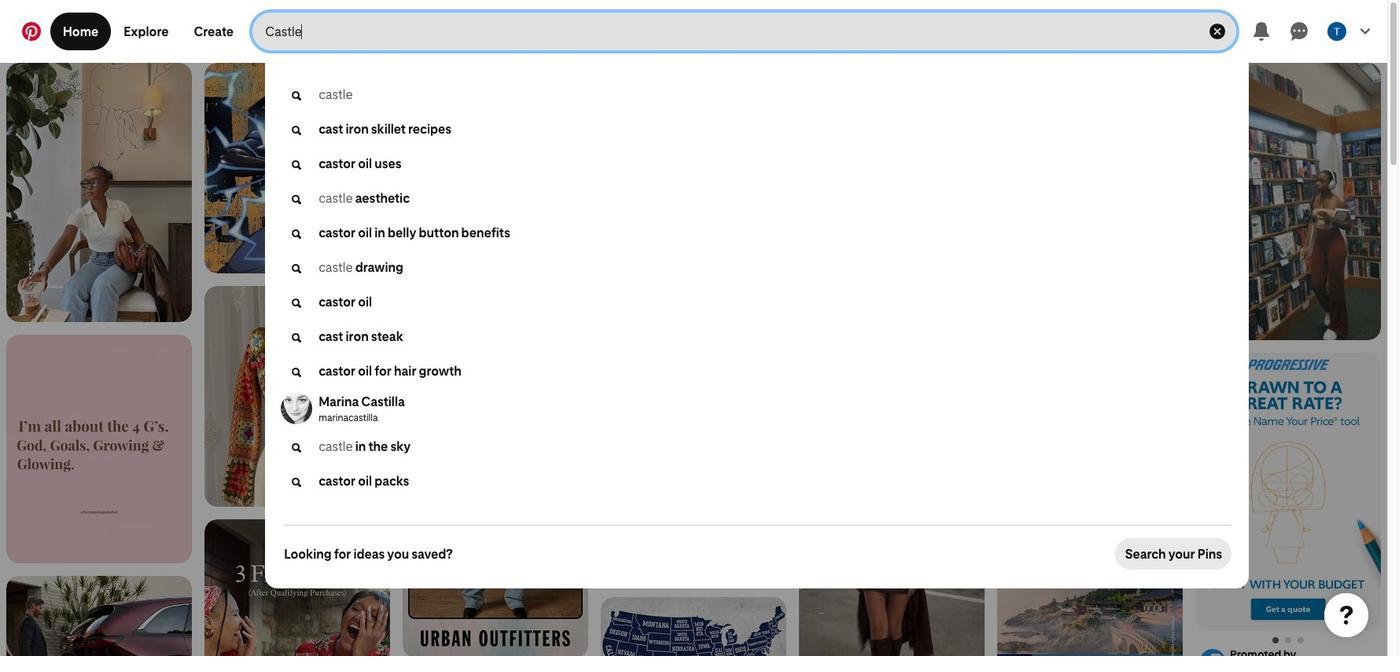 Task type: vqa. For each thing, say whether or not it's contained in the screenshot.
"Terms of Service" link
no



Task type: describe. For each thing, give the bounding box(es) containing it.
tara schultz image
[[1328, 22, 1347, 41]]

intuitive technology creates a more seamless, elevated drive in the mazda cx-90. image
[[6, 577, 192, 657]]

our favorite bdg bella baggy jeans cut in a slouchy fit with a waistband-less low-rise that sits comfortably at the hip. relaxed fit throughout with a baggy silhouette that tapers ever so slightly toward the puddled hem. urban outfitters exclusive. features bdg bella baggy jeans in a slouchy waistband-free fit crafted from rigid bdg denim that will soften more and more over time slouchy low-rise baggy jeans that sit at the hip full length that hits below the ankle zip fly; 5-pocket styling uo ex image
[[403, 380, 588, 657]]

this contains an image of: bookstore aesthetic image
[[1196, 63, 1381, 341]]

carousel image 0 image
[[1196, 353, 1381, 632]]

with 3 free nights from the marriott bonvoy boundless® card, you can spend more time alongside your favorite traveling companion. image
[[205, 520, 390, 657]]

this contains an image of: fashion trends that have been aging us without realizing image
[[403, 63, 588, 369]]

2 the name your price® tool helps you find auto coverage in your budget. image from the left
[[1298, 638, 1304, 644]]



Task type: locate. For each thing, give the bounding box(es) containing it.
stay on top of your business and be prepared with quickbooks online. get 50% off for 3 months today. image
[[601, 261, 787, 540]]

0 horizontal spatial the name your price® tool helps you find auto coverage in your budget. image
[[1285, 638, 1292, 644]]

Search text field
[[265, 13, 1189, 50]]

journaling challenge image
[[998, 63, 1183, 657]]

this contains an image of: vintage crochet wear pattern, crochet tunic pattern, crochet bikini pattern, summer diy crochet image
[[205, 286, 390, 507]]

1 horizontal spatial the name your price® tool helps you find auto coverage in your budget. image
[[1298, 638, 1304, 644]]

this contains an image of: can we guess where you grew up from 20 questions? image
[[601, 598, 787, 657]]

this contains an image of: image
[[6, 63, 192, 323], [205, 63, 390, 274], [6, 335, 192, 564]]

the name your price® tool helps you find auto coverage in your budget. image
[[1273, 638, 1279, 644]]

the name your price® tool helps you find auto coverage in your budget. image
[[1285, 638, 1292, 644], [1298, 638, 1304, 644]]

list
[[0, 63, 1400, 657]]

1 the name your price® tool helps you find auto coverage in your budget. image from the left
[[1285, 638, 1292, 644]]

this contains an image of: 47 style tips to always look your best image
[[799, 412, 985, 657]]

list item
[[998, 63, 1183, 657]]

you two are going to hit it off. 🤝 book your flight to korea with united. image
[[998, 466, 1183, 657]]



